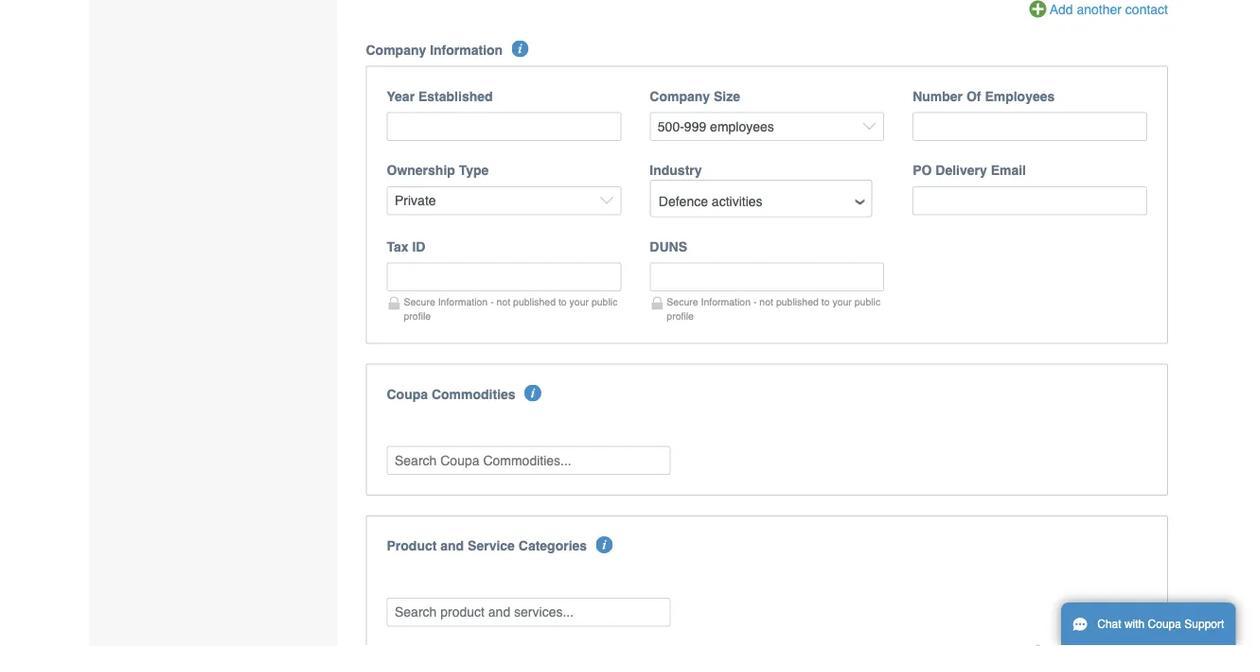Task type: locate. For each thing, give the bounding box(es) containing it.
coupa
[[387, 387, 428, 402], [1148, 618, 1182, 632]]

your down the tax id text box
[[570, 296, 589, 308]]

0 horizontal spatial additional information image
[[525, 385, 542, 402]]

1 vertical spatial company
[[650, 88, 710, 103]]

DUNS text field
[[650, 263, 885, 291]]

additional information image
[[525, 385, 542, 402], [596, 537, 613, 554]]

- down the tax id text box
[[491, 296, 494, 308]]

to down duns text field
[[822, 296, 830, 308]]

coupa right with
[[1148, 618, 1182, 632]]

published down the tax id text box
[[513, 296, 556, 308]]

information for duns
[[701, 296, 751, 308]]

0 horizontal spatial published
[[513, 296, 556, 308]]

2 profile from the left
[[667, 310, 694, 322]]

company
[[366, 42, 426, 57], [650, 88, 710, 103]]

1 published from the left
[[513, 296, 556, 308]]

published for tax id
[[513, 296, 556, 308]]

1 horizontal spatial public
[[855, 296, 881, 308]]

1 horizontal spatial secure information - not published to your public profile
[[667, 296, 881, 322]]

to for tax id
[[559, 296, 567, 308]]

0 horizontal spatial not
[[497, 296, 511, 308]]

0 vertical spatial company
[[366, 42, 426, 57]]

1 horizontal spatial coupa
[[1148, 618, 1182, 632]]

established
[[419, 88, 493, 103]]

1 horizontal spatial additional information image
[[596, 537, 613, 554]]

selected list box
[[380, 576, 1154, 590]]

not down duns text field
[[760, 296, 774, 308]]

Search product and services... field
[[387, 598, 671, 627]]

secure information - not published to your public profile down the tax id text box
[[404, 296, 618, 322]]

2 secure information - not published to your public profile from the left
[[667, 296, 881, 322]]

0 horizontal spatial to
[[559, 296, 567, 308]]

secure information - not published to your public profile for tax id
[[404, 296, 618, 322]]

information down the tax id text box
[[438, 296, 488, 308]]

secure for duns
[[667, 296, 698, 308]]

not
[[497, 296, 511, 308], [760, 296, 774, 308]]

not for duns
[[760, 296, 774, 308]]

2 secure from the left
[[667, 296, 698, 308]]

to down the tax id text box
[[559, 296, 567, 308]]

2 public from the left
[[855, 296, 881, 308]]

public for tax id
[[592, 296, 618, 308]]

1 vertical spatial coupa
[[1148, 618, 1182, 632]]

secure information - not published to your public profile for duns
[[667, 296, 881, 322]]

product and service categories
[[387, 539, 587, 554]]

1 secure from the left
[[404, 296, 435, 308]]

support
[[1185, 618, 1225, 632]]

profile
[[404, 310, 431, 322], [667, 310, 694, 322]]

2 - from the left
[[754, 296, 757, 308]]

information up established
[[430, 42, 503, 57]]

secure information - not published to your public profile
[[404, 296, 618, 322], [667, 296, 881, 322]]

tax id
[[387, 239, 426, 254]]

secure down id
[[404, 296, 435, 308]]

number of employees
[[913, 88, 1055, 103]]

2 your from the left
[[833, 296, 852, 308]]

1 - from the left
[[491, 296, 494, 308]]

additional information image for coupa commodities
[[525, 385, 542, 402]]

your for duns
[[833, 296, 852, 308]]

not down the tax id text box
[[497, 296, 511, 308]]

company left size
[[650, 88, 710, 103]]

information down duns text field
[[701, 296, 751, 308]]

additional information image right categories
[[596, 537, 613, 554]]

-
[[491, 296, 494, 308], [754, 296, 757, 308]]

additional information image right "commodities"
[[525, 385, 542, 402]]

profile down id
[[404, 310, 431, 322]]

service
[[468, 539, 515, 554]]

published down duns text field
[[776, 296, 819, 308]]

type
[[459, 163, 489, 178]]

information
[[430, 42, 503, 57], [438, 296, 488, 308], [701, 296, 751, 308]]

employees
[[985, 88, 1055, 103]]

1 horizontal spatial published
[[776, 296, 819, 308]]

1 horizontal spatial profile
[[667, 310, 694, 322]]

email
[[991, 163, 1026, 178]]

1 horizontal spatial your
[[833, 296, 852, 308]]

Industry text field
[[652, 187, 871, 216]]

2 not from the left
[[760, 296, 774, 308]]

company up "year"
[[366, 42, 426, 57]]

secure down duns
[[667, 296, 698, 308]]

0 horizontal spatial company
[[366, 42, 426, 57]]

id
[[412, 239, 426, 254]]

coupa left "commodities"
[[387, 387, 428, 402]]

1 horizontal spatial company
[[650, 88, 710, 103]]

your down duns text field
[[833, 296, 852, 308]]

contact
[[1126, 1, 1168, 17]]

to
[[559, 296, 567, 308], [822, 296, 830, 308]]

1 to from the left
[[559, 296, 567, 308]]

add another contact button
[[1030, 0, 1168, 20]]

2 to from the left
[[822, 296, 830, 308]]

chat with coupa support
[[1098, 618, 1225, 632]]

2 published from the left
[[776, 296, 819, 308]]

to for duns
[[822, 296, 830, 308]]

secure
[[404, 296, 435, 308], [667, 296, 698, 308]]

published for duns
[[776, 296, 819, 308]]

information for tax id
[[438, 296, 488, 308]]

company information
[[366, 42, 503, 57]]

1 profile from the left
[[404, 310, 431, 322]]

0 horizontal spatial secure
[[404, 296, 435, 308]]

- for duns
[[754, 296, 757, 308]]

published
[[513, 296, 556, 308], [776, 296, 819, 308]]

profile for tax id
[[404, 310, 431, 322]]

1 your from the left
[[570, 296, 589, 308]]

1 vertical spatial additional information image
[[596, 537, 613, 554]]

number
[[913, 88, 963, 103]]

public
[[592, 296, 618, 308], [855, 296, 881, 308]]

1 not from the left
[[497, 296, 511, 308]]

1 secure information - not published to your public profile from the left
[[404, 296, 618, 322]]

secure for tax id
[[404, 296, 435, 308]]

and
[[441, 539, 464, 554]]

chat with coupa support button
[[1061, 603, 1236, 647]]

0 horizontal spatial your
[[570, 296, 589, 308]]

0 vertical spatial additional information image
[[525, 385, 542, 402]]

secure information - not published to your public profile down duns text field
[[667, 296, 881, 322]]

0 horizontal spatial -
[[491, 296, 494, 308]]

0 horizontal spatial public
[[592, 296, 618, 308]]

po
[[913, 163, 932, 178]]

company for company size
[[650, 88, 710, 103]]

your
[[570, 296, 589, 308], [833, 296, 852, 308]]

profile for duns
[[667, 310, 694, 322]]

1 horizontal spatial secure
[[667, 296, 698, 308]]

0 horizontal spatial secure information - not published to your public profile
[[404, 296, 618, 322]]

profile down duns
[[667, 310, 694, 322]]

year
[[387, 88, 415, 103]]

0 horizontal spatial coupa
[[387, 387, 428, 402]]

1 public from the left
[[592, 296, 618, 308]]

1 horizontal spatial to
[[822, 296, 830, 308]]

coupa commodities
[[387, 387, 516, 402]]

1 horizontal spatial not
[[760, 296, 774, 308]]

1 horizontal spatial -
[[754, 296, 757, 308]]

Year Established text field
[[387, 112, 621, 141]]

- down duns text field
[[754, 296, 757, 308]]

industry
[[650, 163, 702, 178]]

0 horizontal spatial profile
[[404, 310, 431, 322]]



Task type: describe. For each thing, give the bounding box(es) containing it.
categories
[[519, 539, 587, 554]]

add another contact
[[1050, 1, 1168, 17]]

PO Delivery Email text field
[[913, 186, 1148, 215]]

your for tax id
[[570, 296, 589, 308]]

chat
[[1098, 618, 1122, 632]]

additional information image
[[512, 40, 529, 57]]

Tax ID text field
[[387, 263, 621, 291]]

not for tax id
[[497, 296, 511, 308]]

duns
[[650, 239, 687, 254]]

ownership
[[387, 163, 455, 178]]

product
[[387, 539, 437, 554]]

delivery
[[936, 163, 987, 178]]

tax
[[387, 239, 409, 254]]

Search Coupa Commodities... field
[[387, 446, 671, 475]]

size
[[714, 88, 740, 103]]

- for tax id
[[491, 296, 494, 308]]

with
[[1125, 618, 1145, 632]]

0 vertical spatial coupa
[[387, 387, 428, 402]]

company for company information
[[366, 42, 426, 57]]

Number Of Employees text field
[[913, 112, 1148, 141]]

public for duns
[[855, 296, 881, 308]]

add
[[1050, 1, 1073, 17]]

commodities
[[432, 387, 516, 402]]

coupa inside button
[[1148, 618, 1182, 632]]

ownership type
[[387, 163, 489, 178]]

po delivery email
[[913, 163, 1026, 178]]

year established
[[387, 88, 493, 103]]

of
[[967, 88, 981, 103]]

another
[[1077, 1, 1122, 17]]

company size
[[650, 88, 740, 103]]

additional information image for product and service categories
[[596, 537, 613, 554]]



Task type: vqa. For each thing, say whether or not it's contained in the screenshot.
Chat with Coupa Support
yes



